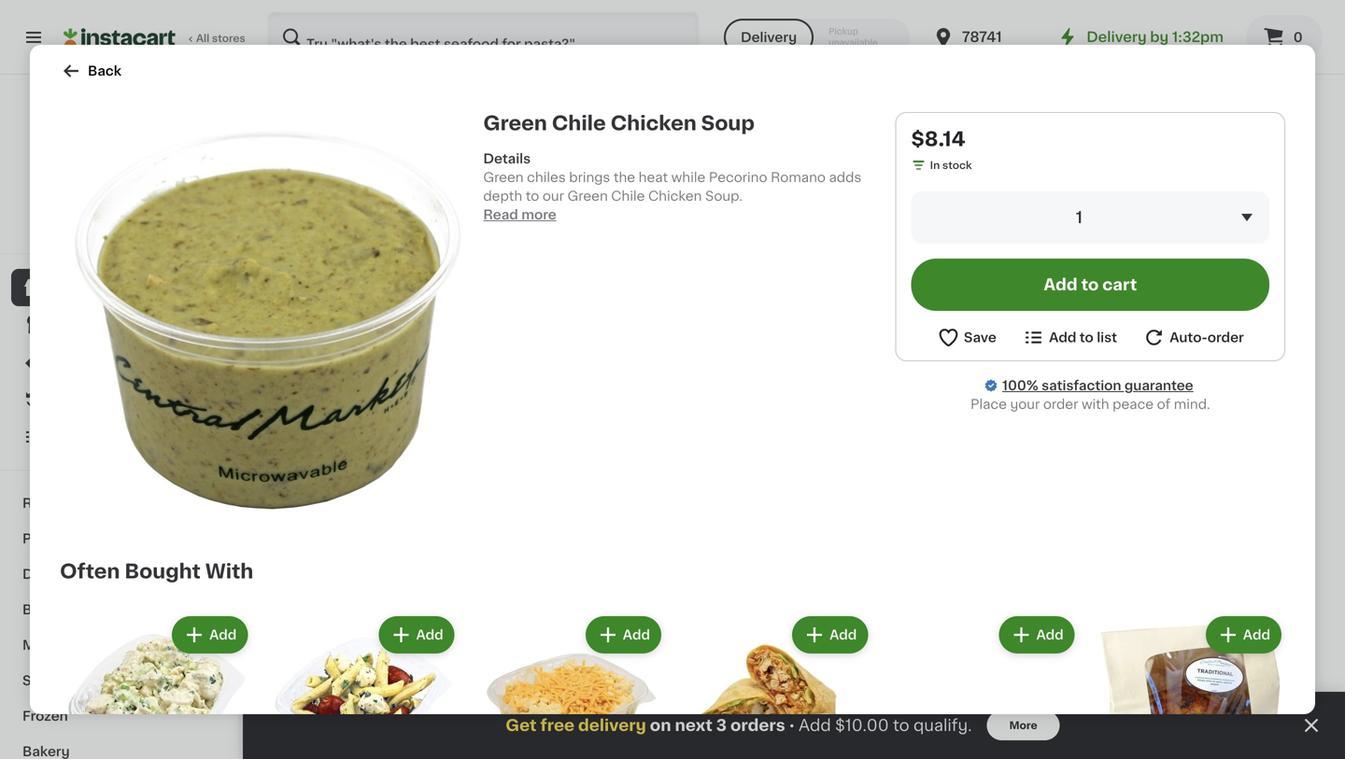 Task type: locate. For each thing, give the bounding box(es) containing it.
0 vertical spatial chicken
[[611, 114, 697, 133]]

0 horizontal spatial style
[[856, 191, 890, 204]]

& left candy
[[74, 675, 85, 688]]

meat & seafood link
[[11, 628, 227, 664]]

instacart logo image
[[64, 26, 176, 49]]

farms
[[343, 173, 384, 186]]

again
[[94, 393, 131, 407]]

view
[[63, 208, 89, 218], [1113, 298, 1145, 311], [1113, 672, 1145, 685]]

add
[[1044, 277, 1078, 293], [1050, 331, 1077, 344], [397, 369, 424, 382], [1092, 369, 1120, 382], [209, 629, 237, 642], [416, 629, 444, 642], [623, 629, 650, 642], [830, 629, 857, 642], [1037, 629, 1064, 642], [1244, 629, 1271, 642], [799, 718, 831, 734]]

0 horizontal spatial save
[[308, 234, 341, 247]]

1 horizontal spatial chile
[[611, 190, 645, 203]]

1 vertical spatial guarantee
[[1125, 379, 1194, 392]]

green up details
[[483, 114, 547, 133]]

orleans
[[802, 191, 853, 204]]

0 horizontal spatial satisfaction
[[79, 227, 141, 237]]

while
[[672, 171, 706, 184]]

2 style from the left
[[1060, 191, 1094, 204]]

to down montgomery
[[526, 190, 540, 203]]

product group containing woodstock organic bread and butter pickles
[[1149, 0, 1308, 241]]

100% inside button
[[48, 227, 76, 237]]

free
[[323, 127, 346, 138]]

style up sauce
[[856, 191, 890, 204]]

save $1.00 button
[[280, 226, 439, 260]]

view more for ready meals
[[1113, 298, 1183, 311]]

orders
[[731, 718, 786, 734]]

guarantee inside button
[[144, 227, 198, 237]]

bbq,
[[893, 191, 926, 204]]

butter
[[1220, 191, 1261, 204]]

shrimp left "new"
[[843, 173, 890, 186]]

1 horizontal spatial 100% satisfaction guarantee
[[1003, 379, 1194, 392]]

old up mercantile
[[454, 173, 478, 186]]

more
[[522, 208, 557, 221], [1148, 298, 1183, 311], [1148, 672, 1183, 685]]

read more button
[[483, 206, 557, 224]]

soup.
[[706, 190, 743, 203]]

more inside details green chiles brings the heat while pecorino romano adds depth to our green chile chicken soup. read more
[[522, 208, 557, 221]]

1 vertical spatial chile
[[611, 190, 645, 203]]

shrimp down orleans at the top of page
[[802, 210, 848, 223]]

0 vertical spatial view more button
[[1105, 286, 1204, 323]]

all stores link
[[64, 11, 247, 64]]

1 vertical spatial view more button
[[1105, 660, 1204, 697]]

prime
[[802, 173, 840, 186]]

guarantee up of
[[1125, 379, 1194, 392]]

order up mind.
[[1208, 331, 1245, 344]]

delivery by 1:32pm link
[[1057, 26, 1224, 49]]

old down edmond
[[652, 191, 676, 204]]

0 horizontal spatial old
[[454, 173, 478, 186]]

0 horizontal spatial delivery
[[741, 31, 797, 44]]

edmond
[[628, 173, 683, 186]]

1 vertical spatial 100%
[[1003, 379, 1039, 392]]

0 vertical spatial item carousel region
[[280, 286, 1308, 645]]

& for eggs
[[62, 568, 73, 581]]

0 vertical spatial save
[[308, 234, 341, 247]]

0 vertical spatial 100%
[[48, 227, 76, 237]]

frozen
[[22, 710, 68, 723]]

0 horizontal spatial 100%
[[48, 227, 76, 237]]

more button
[[987, 711, 1060, 741]]

1 vertical spatial satisfaction
[[1042, 379, 1122, 392]]

view more for yogurt
[[1113, 672, 1183, 685]]

satisfaction up place your order with peace of mind.
[[1042, 379, 1122, 392]]

guarantee down policy
[[144, 227, 198, 237]]

1 item carousel region from the top
[[280, 286, 1308, 645]]

of
[[1158, 398, 1171, 411]]

100% down central
[[48, 227, 76, 237]]

2 view more from the top
[[1113, 672, 1183, 685]]

chicken
[[611, 114, 697, 133], [649, 190, 702, 203]]

product group
[[280, 0, 439, 260], [454, 0, 613, 207], [628, 0, 787, 226], [802, 0, 961, 258], [1149, 0, 1308, 241], [280, 353, 439, 581], [802, 353, 961, 613], [976, 353, 1135, 562], [1149, 353, 1308, 600], [60, 613, 252, 760], [267, 613, 459, 760], [473, 613, 665, 760], [680, 613, 872, 760], [887, 613, 1079, 760], [1094, 613, 1286, 760], [454, 727, 613, 760], [628, 727, 787, 760], [802, 727, 961, 760], [976, 727, 1135, 760]]

add inside button
[[1050, 331, 1077, 344]]

100% satisfaction guarantee down view pricing policy link
[[48, 227, 198, 237]]

guarantee
[[144, 227, 198, 237], [1125, 379, 1194, 392]]

chile inside details green chiles brings the heat while pecorino romano adds depth to our green chile chicken soup. read more
[[611, 190, 645, 203]]

1 vertical spatial more
[[1148, 298, 1183, 311]]

1 style from the left
[[856, 191, 890, 204]]

delivery inside delivery by 1:32pm link
[[1087, 30, 1147, 44]]

it
[[82, 393, 91, 407]]

pecorino
[[709, 171, 768, 184]]

green chile chicken soup image
[[75, 127, 461, 513]]

add to cart
[[1044, 277, 1138, 293]]

to inside button
[[1080, 331, 1094, 344]]

view more button
[[1105, 286, 1204, 323], [1105, 660, 1204, 697]]

brings
[[569, 171, 611, 184]]

78741
[[962, 30, 1002, 44]]

9
[[291, 148, 305, 168]]

and
[[1192, 191, 1216, 204]]

0 vertical spatial guarantee
[[144, 227, 198, 237]]

oz
[[296, 210, 308, 220]]

$8.14
[[912, 129, 966, 149]]

chile up brings
[[552, 114, 606, 133]]

& left eggs
[[62, 568, 73, 581]]

okra
[[579, 191, 610, 204]]

pricing
[[91, 208, 128, 218]]

save down oz
[[308, 234, 341, 247]]

save inside save $1.00 button
[[308, 234, 341, 247]]

details button
[[483, 150, 873, 168]]

add button
[[361, 359, 434, 392], [1057, 359, 1129, 392], [174, 619, 246, 652], [381, 619, 453, 652], [588, 619, 660, 652], [794, 619, 867, 652], [1001, 619, 1073, 652], [1208, 619, 1280, 652]]

1 horizontal spatial old
[[652, 191, 676, 204]]

100%
[[48, 227, 76, 237], [1003, 379, 1039, 392]]

beverages link
[[11, 592, 227, 628]]

100% up your
[[1003, 379, 1039, 392]]

1 vertical spatial chicken
[[649, 190, 702, 203]]

auto-order button
[[1143, 326, 1245, 350]]

to left list
[[1080, 331, 1094, 344]]

0 vertical spatial view
[[63, 208, 89, 218]]

more for ready meals
[[1148, 298, 1183, 311]]

gluten-free
[[282, 127, 346, 138]]

& right meat
[[60, 639, 71, 652]]

meat & seafood
[[22, 639, 131, 652]]

basil
[[344, 191, 375, 204]]

satisfaction
[[79, 227, 141, 237], [1042, 379, 1122, 392]]

73
[[480, 149, 493, 159]]

pickled
[[527, 191, 575, 204]]

save
[[308, 234, 341, 247], [964, 331, 997, 344]]

central market logo image
[[78, 97, 160, 179]]

green up depth
[[483, 171, 524, 184]]

delivery button
[[724, 19, 814, 56]]

by
[[1151, 30, 1169, 44]]

buy it again link
[[11, 381, 227, 419]]

2 vertical spatial more
[[1148, 672, 1183, 685]]

0 vertical spatial 100% satisfaction guarantee
[[48, 227, 198, 237]]

0 vertical spatial satisfaction
[[79, 227, 141, 237]]

None search field
[[267, 11, 700, 64]]

1 vertical spatial item carousel region
[[280, 660, 1308, 760]]

view for yogurt
[[1113, 672, 1145, 685]]

1 vertical spatial view more
[[1113, 672, 1183, 685]]

chicken up details button
[[611, 114, 697, 133]]

style down pickle
[[1060, 191, 1094, 204]]

style inside prime shrimp new orleans style bbq, shrimp & sauce
[[856, 191, 890, 204]]

edmond fallot stone jar old fashioned grain mustard button
[[628, 0, 787, 226]]

our
[[543, 190, 564, 203]]

delivery inside delivery button
[[741, 31, 797, 44]]

1 vertical spatial order
[[1044, 398, 1079, 411]]

1 horizontal spatial style
[[1060, 191, 1094, 204]]

0 vertical spatial view more
[[1113, 298, 1183, 311]]

100% satisfaction guarantee up with
[[1003, 379, 1194, 392]]

view inside view pricing policy link
[[63, 208, 89, 218]]

shop
[[52, 281, 87, 294]]

•
[[789, 718, 795, 733]]

1 view more from the top
[[1113, 298, 1183, 311]]

pickle
[[1056, 173, 1095, 186]]

1 horizontal spatial delivery
[[1087, 30, 1147, 44]]

save for save $1.00
[[308, 234, 341, 247]]

0 horizontal spatial guarantee
[[144, 227, 198, 237]]

chicken down while
[[649, 190, 702, 203]]

100% satisfaction guarantee inside button
[[48, 227, 198, 237]]

1 vertical spatial view
[[1113, 298, 1145, 311]]

chile down the
[[611, 190, 645, 203]]

order left with
[[1044, 398, 1079, 411]]

dairy & eggs link
[[11, 557, 227, 592]]

1 horizontal spatial save
[[964, 331, 997, 344]]

in stock
[[930, 160, 972, 171]]

style inside rick's picks pickle spears, deli-style
[[1060, 191, 1094, 204]]

auto-order
[[1170, 331, 1245, 344]]

2 item carousel region from the top
[[280, 660, 1308, 760]]

soup
[[701, 114, 755, 133]]

& left sauce
[[852, 210, 862, 223]]

add to list button
[[1023, 326, 1118, 350]]

$ 9 hoboken farms marinara, basil 25 oz
[[280, 148, 384, 220]]

buy it again
[[52, 393, 131, 407]]

old
[[454, 173, 478, 186], [652, 191, 676, 204]]

1 horizontal spatial 100%
[[1003, 379, 1039, 392]]

fashioned
[[679, 191, 747, 204]]

2 view more button from the top
[[1105, 660, 1204, 697]]

add inside 'treatment tracker modal' dialog
[[799, 718, 831, 734]]

1 view more button from the top
[[1105, 286, 1204, 323]]

$
[[284, 149, 291, 159]]

order inside button
[[1208, 331, 1245, 344]]

meals
[[351, 295, 413, 314]]

0 vertical spatial old
[[454, 173, 478, 186]]

1 vertical spatial old
[[652, 191, 676, 204]]

buy
[[52, 393, 79, 407]]

deli-
[[1028, 191, 1060, 204]]

product group containing prime shrimp new orleans style bbq, shrimp & sauce
[[802, 0, 961, 258]]

0 horizontal spatial chile
[[552, 114, 606, 133]]

satisfaction down pricing
[[79, 227, 141, 237]]

0 vertical spatial more
[[522, 208, 557, 221]]

1 vertical spatial green
[[483, 171, 524, 184]]

bought
[[125, 562, 201, 582]]

add to list
[[1050, 331, 1118, 344]]

to right the $10.00 at right
[[893, 718, 910, 734]]

1 horizontal spatial satisfaction
[[1042, 379, 1122, 392]]

25
[[280, 210, 294, 220]]

to left cart
[[1082, 277, 1099, 293]]

item carousel region
[[280, 286, 1308, 645], [280, 660, 1308, 760]]

all
[[196, 33, 210, 43]]

to inside button
[[1082, 277, 1099, 293]]

in
[[930, 160, 940, 171]]

grain
[[750, 191, 785, 204]]

green down brings
[[568, 190, 608, 203]]

save inside save button
[[964, 331, 997, 344]]

0 horizontal spatial 100% satisfaction guarantee
[[48, 227, 198, 237]]

marinara,
[[280, 191, 341, 204]]

1 field
[[912, 192, 1270, 244]]

1 vertical spatial save
[[964, 331, 997, 344]]

sauce
[[866, 210, 906, 223]]

0 vertical spatial order
[[1208, 331, 1245, 344]]

save up place
[[964, 331, 997, 344]]

pickles
[[1149, 210, 1196, 223]]

1 horizontal spatial order
[[1208, 331, 1245, 344]]

2 vertical spatial view
[[1113, 672, 1145, 685]]



Task type: vqa. For each thing, say whether or not it's contained in the screenshot.
the bottom satisfaction
yes



Task type: describe. For each thing, give the bounding box(es) containing it.
central market link
[[69, 97, 169, 202]]

0 vertical spatial shrimp
[[843, 173, 890, 186]]

your
[[1011, 398, 1040, 411]]

product group containing 9
[[280, 0, 439, 260]]

save for save
[[964, 331, 997, 344]]

1 vertical spatial shrimp
[[802, 210, 848, 223]]

treatment tracker modal dialog
[[243, 692, 1346, 760]]

& for candy
[[74, 675, 85, 688]]

the
[[614, 171, 636, 184]]

0 vertical spatial green
[[483, 114, 547, 133]]

snacks & candy
[[22, 675, 133, 688]]

jar
[[628, 191, 649, 204]]

read
[[483, 208, 518, 221]]

0
[[1294, 31, 1303, 44]]

product group containing old montgomery mercantile pickled okra
[[454, 0, 613, 207]]

auto-
[[1170, 331, 1208, 344]]

yogurt
[[280, 668, 350, 688]]

fallot
[[686, 173, 722, 186]]

all stores
[[196, 33, 245, 43]]

old inside 'edmond fallot stone jar old fashioned grain mustard'
[[652, 191, 676, 204]]

snacks
[[22, 675, 71, 688]]

candy
[[89, 675, 133, 688]]

old inside old montgomery mercantile pickled okra
[[454, 173, 478, 186]]

heat
[[639, 171, 668, 184]]

place
[[971, 398, 1007, 411]]

old montgomery mercantile pickled okra
[[454, 173, 610, 204]]

100% satisfaction guarantee link
[[1003, 377, 1194, 395]]

back button
[[60, 60, 122, 82]]

view for ready meals
[[1113, 298, 1145, 311]]

add to cart button
[[912, 259, 1270, 311]]

bread
[[1149, 191, 1188, 204]]

edmond fallot stone jar old fashioned grain mustard
[[628, 173, 785, 223]]

2 vertical spatial green
[[568, 190, 608, 203]]

& for seafood
[[60, 639, 71, 652]]

qualify.
[[914, 718, 972, 734]]

view more button for ready meals
[[1105, 286, 1204, 323]]

green chile chicken soup
[[483, 114, 755, 133]]

rick's picks pickle spears, deli-style
[[976, 173, 1095, 204]]

cart
[[1103, 277, 1138, 293]]

often bought with
[[60, 562, 254, 582]]

0 button
[[1247, 15, 1323, 60]]

$6.98 element
[[1149, 146, 1308, 170]]

organic
[[1246, 173, 1298, 186]]

more for yogurt
[[1148, 672, 1183, 685]]

new
[[893, 173, 922, 186]]

with
[[205, 562, 254, 582]]

1 horizontal spatial guarantee
[[1125, 379, 1194, 392]]

spears,
[[976, 191, 1025, 204]]

market
[[122, 186, 169, 199]]

product group containing edmond fallot stone jar old fashioned grain mustard
[[628, 0, 787, 226]]

1 vertical spatial 100% satisfaction guarantee
[[1003, 379, 1194, 392]]

meat
[[22, 639, 57, 652]]

78741 button
[[933, 11, 1045, 64]]

montgomery
[[481, 173, 566, 186]]

free
[[541, 718, 575, 734]]

produce
[[22, 533, 79, 546]]

& inside prime shrimp new orleans style bbq, shrimp & sauce
[[852, 210, 862, 223]]

delivery for delivery
[[741, 31, 797, 44]]

details green chiles brings the heat while pecorino romano adds depth to our green chile chicken soup. read more
[[483, 152, 862, 221]]

mind.
[[1174, 398, 1211, 411]]

chicken inside details green chiles brings the heat while pecorino romano adds depth to our green chile chicken soup. read more
[[649, 190, 702, 203]]

prime shrimp new orleans style bbq, shrimp & sauce
[[802, 173, 926, 223]]

dairy & eggs
[[22, 568, 110, 581]]

gluten-
[[282, 127, 323, 138]]

dairy
[[22, 568, 59, 581]]

view more button for yogurt
[[1105, 660, 1204, 697]]

0 vertical spatial chile
[[552, 114, 606, 133]]

view pricing policy link
[[63, 206, 175, 221]]

adds
[[829, 171, 862, 184]]

0 horizontal spatial order
[[1044, 398, 1079, 411]]

rick's picks pickle spears, deli-style button
[[976, 0, 1135, 207]]

1:32pm
[[1173, 30, 1224, 44]]

shop link
[[11, 269, 227, 307]]

item carousel region containing ready meals
[[280, 286, 1308, 645]]

picks
[[1018, 173, 1053, 186]]

save button
[[937, 326, 997, 350]]

ready
[[280, 295, 347, 314]]

woodstock
[[1149, 173, 1243, 186]]

save $1.00
[[308, 234, 380, 247]]

to inside 'treatment tracker modal' dialog
[[893, 718, 910, 734]]

recipes link
[[11, 486, 227, 521]]

satisfaction inside button
[[79, 227, 141, 237]]

details
[[483, 152, 531, 165]]

1
[[1076, 210, 1083, 226]]

rick's
[[976, 173, 1014, 186]]

ready meals
[[280, 295, 413, 314]]

service type group
[[724, 19, 910, 56]]

mustard
[[628, 210, 682, 223]]

bakery
[[22, 746, 70, 759]]

delivery for delivery by 1:32pm
[[1087, 30, 1147, 44]]

100% satisfaction guarantee button
[[29, 221, 209, 239]]

item carousel region containing yogurt
[[280, 660, 1308, 760]]

stone
[[726, 173, 764, 186]]

peace
[[1113, 398, 1154, 411]]

woodstock organic bread and butter pickles button
[[1149, 0, 1308, 241]]

more
[[1010, 721, 1038, 731]]

bakery link
[[11, 735, 227, 760]]

to inside details green chiles brings the heat while pecorino romano adds depth to our green chile chicken soup. read more
[[526, 190, 540, 203]]

delivery
[[578, 718, 646, 734]]

add inside button
[[1044, 277, 1078, 293]]

frozen link
[[11, 699, 227, 735]]

produce link
[[11, 521, 227, 557]]



